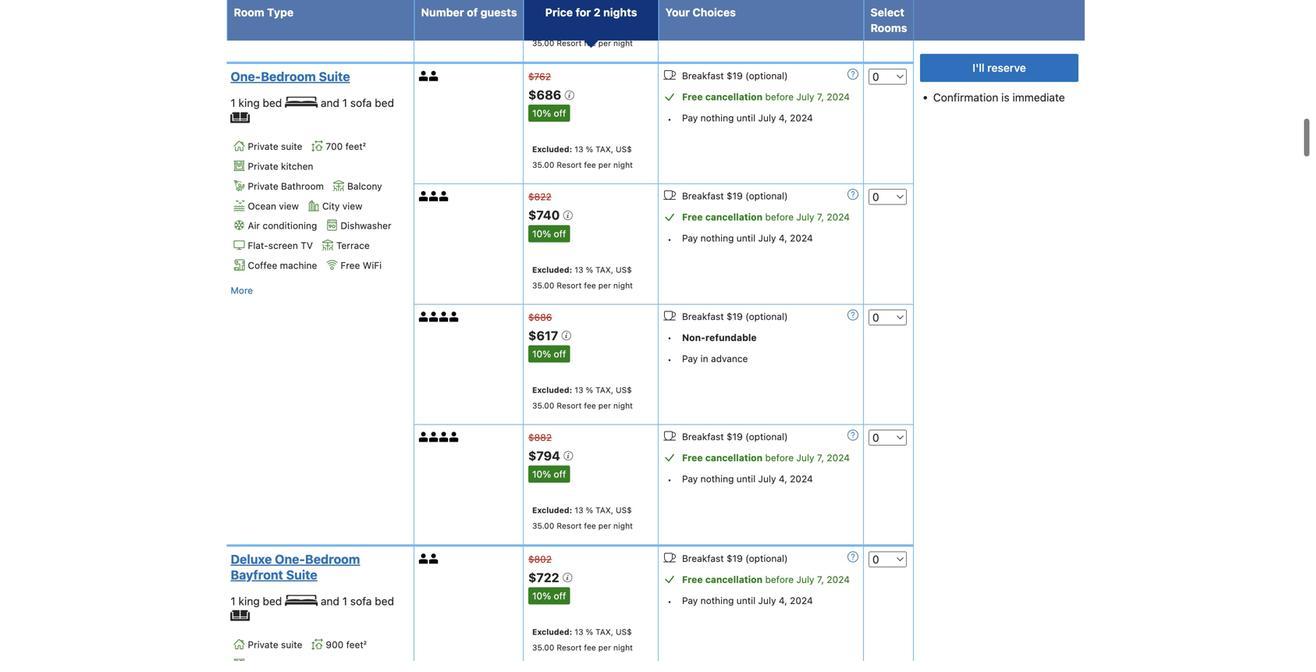 Task type: describe. For each thing, give the bounding box(es) containing it.
1 13 % tax, us$ 35.00 resort fee per night from the top
[[532, 23, 633, 48]]

2 cancellation from the top
[[706, 212, 763, 223]]

nights
[[604, 6, 637, 19]]

one- inside deluxe one-bedroom bayfront suite
[[275, 552, 305, 567]]

13 % tax, us$ 35.00 resort fee per night for $794
[[532, 505, 633, 530]]

terrace
[[336, 240, 370, 251]]

private bathroom
[[248, 181, 324, 192]]

2
[[594, 6, 601, 19]]

4 before from the top
[[766, 574, 794, 585]]

view for city view
[[343, 201, 363, 211]]

5 (optional) from the top
[[746, 553, 788, 564]]

city
[[322, 201, 340, 211]]

breakfast for $794
[[682, 431, 724, 442]]

more details on meals and payment options image for pay in advance
[[848, 309, 859, 320]]

confirmation
[[934, 91, 999, 104]]

2 until from the top
[[737, 233, 756, 244]]

1 sofa bed for deluxe one-bedroom bayfront suite
[[343, 595, 394, 608]]

5 $19 from the top
[[727, 553, 743, 564]]

deluxe one-bedroom bayfront suite
[[231, 552, 360, 582]]

king for one-bedroom suite
[[239, 97, 260, 109]]

$722
[[529, 570, 563, 585]]

13 for $722
[[575, 627, 584, 637]]

king for deluxe one-bedroom bayfront suite
[[239, 595, 260, 608]]

35.00 for $617
[[532, 401, 555, 410]]

6 • from the top
[[668, 596, 672, 607]]

off for $617
[[554, 348, 566, 359]]

free cancellation before july 7, 2024 for 1st more details on meals and payment options icon from the top
[[682, 91, 850, 102]]

select
[[871, 6, 905, 19]]

3 until from the top
[[737, 473, 756, 484]]

1 up couch image at the left bottom of the page
[[231, 595, 236, 608]]

immediate
[[1013, 91, 1065, 104]]

3 nothing from the top
[[701, 473, 734, 484]]

one-bedroom suite
[[231, 69, 350, 84]]

coffee
[[248, 260, 277, 271]]

tax, for $686
[[596, 145, 614, 154]]

ocean view
[[248, 201, 299, 211]]

resort for $722
[[557, 643, 582, 652]]

4, for more details on meals and payment options icon for $794
[[779, 473, 788, 484]]

excluded: for $686
[[532, 145, 572, 154]]

wifi
[[363, 260, 382, 271]]

free wifi
[[341, 260, 382, 271]]

pay for $794
[[682, 473, 698, 484]]

1 king bed for deluxe
[[231, 595, 285, 608]]

13 for $686
[[575, 145, 584, 154]]

resort for $740
[[557, 280, 582, 290]]

advance
[[711, 353, 748, 364]]

off for $740
[[554, 228, 566, 239]]

10% off for $794
[[532, 469, 566, 480]]

1 tax, from the top
[[596, 23, 614, 32]]

flat-
[[248, 240, 268, 251]]

room type
[[234, 6, 294, 19]]

1 king bed for one-
[[231, 97, 285, 109]]

tax, for $722
[[596, 627, 614, 637]]

resort for $794
[[557, 521, 582, 530]]

4 private from the top
[[248, 639, 278, 650]]

us$ for $617
[[616, 385, 632, 394]]

1 7, from the top
[[817, 91, 824, 102]]

10% off for $617
[[532, 348, 566, 359]]

1 breakfast $19 (optional) from the top
[[682, 70, 788, 81]]

bayfront
[[231, 567, 283, 582]]

dishwasher
[[341, 220, 392, 231]]

13 for $740
[[575, 265, 584, 274]]

1 • from the top
[[668, 114, 672, 125]]

resort for $686
[[557, 160, 582, 170]]

tax, for $794
[[596, 505, 614, 515]]

1 down the one-bedroom suite link
[[343, 97, 347, 109]]

feet² for 700 feet²
[[346, 141, 366, 152]]

2 nothing from the top
[[701, 233, 734, 244]]

your choices
[[666, 6, 736, 19]]

feet² for 900 feet²
[[346, 639, 367, 650]]

bedroom inside deluxe one-bedroom bayfront suite
[[305, 552, 360, 567]]

of
[[467, 6, 478, 19]]

(optional) for $617
[[746, 311, 788, 322]]

2 $686 from the top
[[529, 312, 552, 323]]

10% for $617
[[532, 348, 551, 359]]

2 • from the top
[[668, 234, 672, 245]]

3 7, from the top
[[817, 452, 824, 463]]

refundable
[[706, 332, 757, 343]]

deluxe
[[231, 552, 272, 567]]

night for $617
[[614, 401, 633, 410]]

$762
[[529, 71, 551, 82]]

private kitchen
[[248, 161, 313, 172]]

excluded: for $722
[[532, 627, 572, 637]]

10% for $686
[[532, 108, 551, 119]]

per for $794
[[599, 521, 611, 530]]

13 % tax, us$ 35.00 resort fee per night for $686
[[532, 145, 633, 170]]

1 resort from the top
[[557, 38, 582, 48]]

tax, for $740
[[596, 265, 614, 274]]

13 % tax, us$ 35.00 resort fee per night for $617
[[532, 385, 633, 410]]

1 nothing from the top
[[701, 113, 734, 123]]

bathroom
[[281, 181, 324, 192]]

700 feet²
[[326, 141, 366, 152]]

kitchen
[[281, 161, 313, 172]]

1 more from the top
[[231, 23, 253, 34]]

10% off. you're getting a reduced rate because this property is offering a discount.. element for $617
[[529, 345, 570, 362]]

4 nothing from the top
[[701, 595, 734, 606]]

1 before from the top
[[766, 91, 794, 102]]

1 pay from the top
[[682, 113, 698, 123]]

night for $794
[[614, 521, 633, 530]]

$794
[[529, 449, 563, 463]]

5 • from the top
[[668, 474, 672, 485]]

1 sofa bed for one-bedroom suite
[[343, 97, 394, 109]]

deluxe one-bedroom bayfront suite link
[[231, 551, 405, 583]]

bed down 'one-bedroom suite'
[[263, 97, 282, 109]]

4 4, from the top
[[779, 595, 788, 606]]

10% off. you're getting a reduced rate because this property is offering a discount.. element for $722
[[529, 587, 570, 605]]

and for one-bedroom suite
[[321, 97, 343, 109]]

per for $617
[[599, 401, 611, 410]]

1 breakfast from the top
[[682, 70, 724, 81]]

4, for more details on meals and payment options icon corresponding to $740
[[779, 233, 788, 244]]

bed down deluxe one-bedroom bayfront suite link
[[375, 595, 394, 608]]

900 feet²
[[326, 639, 367, 650]]

pay for $740
[[682, 233, 698, 244]]

35.00 for $686
[[532, 160, 555, 170]]

1 cancellation from the top
[[706, 91, 763, 102]]

% for $722
[[586, 627, 593, 637]]

3 before from the top
[[766, 452, 794, 463]]

is
[[1002, 91, 1010, 104]]

city view
[[322, 201, 363, 211]]

1 $19 from the top
[[727, 70, 743, 81]]

off for $794
[[554, 469, 566, 480]]

flat-screen tv
[[248, 240, 313, 251]]

guests
[[481, 6, 517, 19]]

5 pay from the top
[[682, 595, 698, 606]]

suite for 700 feet²
[[281, 141, 302, 152]]

conditioning
[[263, 220, 317, 231]]

rooms
[[871, 21, 908, 34]]

10% off for $740
[[532, 228, 566, 239]]

1 pay nothing until july 4, 2024 from the top
[[682, 113, 813, 123]]

more details on meals and payment options image for $740
[[848, 189, 859, 200]]

4 until from the top
[[737, 595, 756, 606]]

1 (optional) from the top
[[746, 70, 788, 81]]

1 private from the top
[[248, 141, 278, 152]]

machine
[[280, 260, 317, 271]]

1 fee from the top
[[584, 38, 596, 48]]

3 private from the top
[[248, 181, 278, 192]]

35.00 for $740
[[532, 280, 555, 290]]

for
[[576, 6, 591, 19]]

13 for $617
[[575, 385, 584, 394]]

fee for $686
[[584, 160, 596, 170]]

sofa for deluxe one-bedroom bayfront suite
[[350, 595, 372, 608]]

$882
[[529, 432, 552, 443]]

900
[[326, 639, 344, 650]]

% for $617
[[586, 385, 593, 394]]

4 free cancellation before july 7, 2024 from the top
[[682, 574, 850, 585]]

700
[[326, 141, 343, 152]]

confirmation is immediate
[[934, 91, 1065, 104]]

1 13 from the top
[[575, 23, 584, 32]]

2 before from the top
[[766, 212, 794, 223]]

1 until from the top
[[737, 113, 756, 123]]

ocean
[[248, 201, 276, 211]]

$802
[[529, 554, 552, 565]]

1 $686 from the top
[[529, 88, 565, 103]]

select rooms
[[871, 6, 908, 34]]

air conditioning
[[248, 220, 317, 231]]

1 up couch icon
[[231, 97, 236, 109]]

4 pay nothing until july 4, 2024 from the top
[[682, 595, 813, 606]]

4 cancellation from the top
[[706, 574, 763, 585]]

non-
[[682, 332, 706, 343]]

2 more from the top
[[231, 285, 253, 296]]

price for 2 nights
[[545, 6, 637, 19]]

(optional) for $794
[[746, 431, 788, 442]]



Task type: locate. For each thing, give the bounding box(es) containing it.
1 off from the top
[[554, 108, 566, 119]]

6 % from the top
[[586, 627, 593, 637]]

1 view from the left
[[279, 201, 299, 211]]

3 pay nothing until july 4, 2024 from the top
[[682, 473, 813, 484]]

private up private kitchen
[[248, 141, 278, 152]]

10% off down $794
[[532, 469, 566, 480]]

$686
[[529, 88, 565, 103], [529, 312, 552, 323]]

2 us$ from the top
[[616, 145, 632, 154]]

4 10% from the top
[[532, 469, 551, 480]]

10% off
[[532, 108, 566, 119], [532, 228, 566, 239], [532, 348, 566, 359], [532, 469, 566, 480], [532, 591, 566, 601]]

non-refundable
[[682, 332, 757, 343]]

1 vertical spatial suite
[[281, 639, 302, 650]]

before
[[766, 91, 794, 102], [766, 212, 794, 223], [766, 452, 794, 463], [766, 574, 794, 585]]

2 1 king bed from the top
[[231, 595, 285, 608]]

1 king bed up couch icon
[[231, 97, 285, 109]]

occupancy image
[[429, 71, 439, 81], [429, 312, 439, 322], [429, 432, 439, 442], [450, 432, 460, 442]]

6 13 from the top
[[575, 627, 584, 637]]

1 vertical spatial king
[[239, 595, 260, 608]]

room
[[234, 6, 264, 19]]

1 1 sofa bed from the top
[[343, 97, 394, 109]]

us$ for $722
[[616, 627, 632, 637]]

one- up couch icon
[[231, 69, 261, 84]]

1 vertical spatial more details on meals and payment options image
[[848, 551, 859, 562]]

13 % tax, us$ 35.00 resort fee per night for $740
[[532, 265, 633, 290]]

2 7, from the top
[[817, 212, 824, 223]]

35.00 down $722 in the left of the page
[[532, 643, 555, 652]]

1 sofa from the top
[[350, 97, 372, 109]]

4 35.00 from the top
[[532, 401, 555, 410]]

10% off. you're getting a reduced rate because this property is offering a discount.. element down $794
[[529, 466, 570, 483]]

more down room
[[231, 23, 253, 34]]

1 horizontal spatial suite
[[319, 69, 350, 84]]

10% off down '$740'
[[532, 228, 566, 239]]

$822
[[529, 191, 552, 202]]

free cancellation before july 7, 2024 for more details on meals and payment options icon for $794
[[682, 452, 850, 463]]

view for ocean view
[[279, 201, 299, 211]]

10% for $740
[[532, 228, 551, 239]]

10% off. you're getting a reduced rate because this property is offering a discount.. element for $686
[[529, 105, 570, 122]]

6 resort from the top
[[557, 643, 582, 652]]

bed
[[263, 97, 282, 109], [375, 97, 394, 109], [263, 595, 282, 608], [375, 595, 394, 608]]

breakfast $19 (optional) for $617
[[682, 311, 788, 322]]

more details on meals and payment options image for pay nothing until july 4, 2024
[[848, 551, 859, 562]]

1 vertical spatial more
[[231, 285, 253, 296]]

35.00
[[532, 38, 555, 48], [532, 160, 555, 170], [532, 280, 555, 290], [532, 401, 555, 410], [532, 521, 555, 530], [532, 643, 555, 652]]

free
[[682, 91, 703, 102], [682, 212, 703, 223], [341, 260, 360, 271], [682, 452, 703, 463], [682, 574, 703, 585]]

10% off. you're getting a reduced rate because this property is offering a discount.. element for $740
[[529, 225, 570, 242]]

1 private suite from the top
[[248, 141, 302, 152]]

excluded: down '$740'
[[532, 265, 572, 274]]

$686 up $617
[[529, 312, 552, 323]]

2 breakfast $19 (optional) from the top
[[682, 191, 788, 202]]

10% off. you're getting a reduced rate because this property is offering a discount.. element down the $762
[[529, 105, 570, 122]]

1 horizontal spatial view
[[343, 201, 363, 211]]

night
[[614, 38, 633, 48], [614, 160, 633, 170], [614, 280, 633, 290], [614, 401, 633, 410], [614, 521, 633, 530], [614, 643, 633, 652]]

4 • from the top
[[668, 354, 672, 365]]

0 vertical spatial king
[[239, 97, 260, 109]]

2 private from the top
[[248, 161, 278, 172]]

13 % tax, us$ 35.00 resort fee per night for $722
[[532, 627, 633, 652]]

off
[[554, 108, 566, 119], [554, 228, 566, 239], [554, 348, 566, 359], [554, 469, 566, 480], [554, 591, 566, 601]]

breakfast $19 (optional) for $794
[[682, 431, 788, 442]]

•
[[668, 114, 672, 125], [668, 234, 672, 245], [668, 332, 672, 343], [668, 354, 672, 365], [668, 474, 672, 485], [668, 596, 672, 607]]

your
[[666, 6, 690, 19]]

3 excluded: from the top
[[532, 385, 572, 394]]

10% off. you're getting a reduced rate because this property is offering a discount.. element down $617
[[529, 345, 570, 362]]

sofa for one-bedroom suite
[[350, 97, 372, 109]]

0 horizontal spatial suite
[[286, 567, 318, 582]]

0 vertical spatial and
[[321, 97, 343, 109]]

6 per from the top
[[599, 643, 611, 652]]

% for $794
[[586, 505, 593, 515]]

2 10% off. you're getting a reduced rate because this property is offering a discount.. element from the top
[[529, 225, 570, 242]]

6 fee from the top
[[584, 643, 596, 652]]

resort up $617
[[557, 280, 582, 290]]

us$ for $686
[[616, 145, 632, 154]]

and down deluxe one-bedroom bayfront suite link
[[321, 595, 343, 608]]

1 horizontal spatial one-
[[275, 552, 305, 567]]

view right 'city'
[[343, 201, 363, 211]]

5 10% off. you're getting a reduced rate because this property is offering a discount.. element from the top
[[529, 587, 570, 605]]

10% down $617
[[532, 348, 551, 359]]

35.00 up '$802'
[[532, 521, 555, 530]]

view up conditioning
[[279, 201, 299, 211]]

13 % tax, us$ 35.00 resort fee per night up $617
[[532, 265, 633, 290]]

resort up $722 in the left of the page
[[557, 521, 582, 530]]

resort down the price
[[557, 38, 582, 48]]

1 night from the top
[[614, 38, 633, 48]]

13
[[575, 23, 584, 32], [575, 145, 584, 154], [575, 265, 584, 274], [575, 385, 584, 394], [575, 505, 584, 515], [575, 627, 584, 637]]

nothing
[[701, 113, 734, 123], [701, 233, 734, 244], [701, 473, 734, 484], [701, 595, 734, 606]]

$617
[[529, 328, 561, 343]]

10% off down $722 in the left of the page
[[532, 591, 566, 601]]

bedroom
[[261, 69, 316, 84], [305, 552, 360, 567]]

more details on meals and payment options image
[[848, 309, 859, 320], [848, 551, 859, 562]]

suite
[[281, 141, 302, 152], [281, 639, 302, 650]]

us$ for $794
[[616, 505, 632, 515]]

6 35.00 from the top
[[532, 643, 555, 652]]

2 excluded: from the top
[[532, 265, 572, 274]]

occupancy image
[[419, 71, 429, 81], [419, 191, 429, 202], [429, 191, 439, 202], [439, 191, 450, 202], [419, 312, 429, 322], [439, 312, 450, 322], [450, 312, 460, 322], [419, 432, 429, 442], [439, 432, 450, 442], [419, 554, 429, 564], [429, 554, 439, 564]]

2 (optional) from the top
[[746, 191, 788, 202]]

3 $19 from the top
[[727, 311, 743, 322]]

type
[[267, 6, 294, 19]]

sofa up '700 feet²'
[[350, 97, 372, 109]]

3 10% off. you're getting a reduced rate because this property is offering a discount.. element from the top
[[529, 345, 570, 362]]

35.00 up $617
[[532, 280, 555, 290]]

35.00 up "$822"
[[532, 160, 555, 170]]

0 vertical spatial more details on meals and payment options image
[[848, 69, 859, 80]]

10% down $722 in the left of the page
[[532, 591, 551, 601]]

sofa up 900 feet²
[[350, 595, 372, 608]]

5 10% off from the top
[[532, 591, 566, 601]]

10% off for $722
[[532, 591, 566, 601]]

1 sofa bed up 900 feet²
[[343, 595, 394, 608]]

excluded: for $794
[[532, 505, 572, 515]]

1 vertical spatial and
[[321, 595, 343, 608]]

5 breakfast $19 (optional) from the top
[[682, 553, 788, 564]]

pay nothing until july 4, 2024
[[682, 113, 813, 123], [682, 233, 813, 244], [682, 473, 813, 484], [682, 595, 813, 606]]

suite left 900
[[281, 639, 302, 650]]

1 vertical spatial more details on meals and payment options image
[[848, 189, 859, 200]]

$740
[[529, 208, 563, 223]]

tax, for $617
[[596, 385, 614, 394]]

off for $722
[[554, 591, 566, 601]]

0 vertical spatial one-
[[231, 69, 261, 84]]

tv
[[301, 240, 313, 251]]

1 more details on meals and payment options image from the top
[[848, 69, 859, 80]]

10% off down the $762
[[532, 108, 566, 119]]

(optional)
[[746, 70, 788, 81], [746, 191, 788, 202], [746, 311, 788, 322], [746, 431, 788, 442], [746, 553, 788, 564]]

4, for 1st more details on meals and payment options icon from the top
[[779, 113, 788, 123]]

$19 for $617
[[727, 311, 743, 322]]

until
[[737, 113, 756, 123], [737, 233, 756, 244], [737, 473, 756, 484], [737, 595, 756, 606]]

one- up bayfront
[[275, 552, 305, 567]]

0 vertical spatial feet²
[[346, 141, 366, 152]]

suite inside deluxe one-bedroom bayfront suite
[[286, 567, 318, 582]]

per for $686
[[599, 160, 611, 170]]

1 king bed
[[231, 97, 285, 109], [231, 595, 285, 608]]

4,
[[779, 113, 788, 123], [779, 233, 788, 244], [779, 473, 788, 484], [779, 595, 788, 606]]

(optional) for $740
[[746, 191, 788, 202]]

sofa
[[350, 97, 372, 109], [350, 595, 372, 608]]

private suite for 700 feet²
[[248, 141, 302, 152]]

1 sofa bed up '700 feet²'
[[343, 97, 394, 109]]

night for $686
[[614, 160, 633, 170]]

2 tax, from the top
[[596, 145, 614, 154]]

2 per from the top
[[599, 160, 611, 170]]

bed down the one-bedroom suite link
[[375, 97, 394, 109]]

suite up "kitchen" on the top left
[[281, 141, 302, 152]]

3 night from the top
[[614, 280, 633, 290]]

resort up $794
[[557, 401, 582, 410]]

excluded: down $722 in the left of the page
[[532, 627, 572, 637]]

private up ocean
[[248, 181, 278, 192]]

1 excluded: from the top
[[532, 145, 572, 154]]

couch image
[[231, 610, 250, 621]]

0 vertical spatial private suite
[[248, 141, 302, 152]]

3 resort from the top
[[557, 280, 582, 290]]

pay in advance
[[682, 353, 748, 364]]

suite up 700
[[319, 69, 350, 84]]

35.00 up '$882'
[[532, 401, 555, 410]]

% for $686
[[586, 145, 593, 154]]

4 10% off from the top
[[532, 469, 566, 480]]

private suite
[[248, 141, 302, 152], [248, 639, 302, 650]]

10% off. you're getting a reduced rate because this property is offering a discount.. element for $794
[[529, 466, 570, 483]]

1 10% off. you're getting a reduced rate because this property is offering a discount.. element from the top
[[529, 105, 570, 122]]

2 pay nothing until july 4, 2024 from the top
[[682, 233, 813, 244]]

more link
[[231, 283, 253, 298]]

1 us$ from the top
[[616, 23, 632, 32]]

13 % tax, us$ 35.00 resort fee per night up '$802'
[[532, 505, 633, 530]]

5 breakfast from the top
[[682, 553, 724, 564]]

one-
[[231, 69, 261, 84], [275, 552, 305, 567]]

0 vertical spatial $686
[[529, 88, 565, 103]]

10% down '$740'
[[532, 228, 551, 239]]

private suite down couch image at the left bottom of the page
[[248, 639, 302, 650]]

3 (optional) from the top
[[746, 311, 788, 322]]

more down coffee
[[231, 285, 253, 296]]

fee for $722
[[584, 643, 596, 652]]

3 % from the top
[[586, 265, 593, 274]]

more details on meals and payment options image for $794
[[848, 430, 859, 441]]

1 vertical spatial private suite
[[248, 639, 302, 650]]

one-bedroom suite link
[[231, 69, 405, 84]]

resort
[[557, 38, 582, 48], [557, 160, 582, 170], [557, 280, 582, 290], [557, 401, 582, 410], [557, 521, 582, 530], [557, 643, 582, 652]]

1 vertical spatial one-
[[275, 552, 305, 567]]

1 vertical spatial bedroom
[[305, 552, 360, 567]]

coffee machine
[[248, 260, 317, 271]]

$19 for $740
[[727, 191, 743, 202]]

0 vertical spatial bedroom
[[261, 69, 316, 84]]

10%
[[532, 108, 551, 119], [532, 228, 551, 239], [532, 348, 551, 359], [532, 469, 551, 480], [532, 591, 551, 601]]

2 vertical spatial more details on meals and payment options image
[[848, 430, 859, 441]]

king up couch icon
[[239, 97, 260, 109]]

0 horizontal spatial view
[[279, 201, 299, 211]]

5 us$ from the top
[[616, 505, 632, 515]]

10% off. you're getting a reduced rate because this property is offering a discount.. element
[[529, 105, 570, 122], [529, 225, 570, 242], [529, 345, 570, 362], [529, 466, 570, 483], [529, 587, 570, 605]]

excluded: up '$882'
[[532, 385, 572, 394]]

$686 down the $762
[[529, 88, 565, 103]]

13 for $794
[[575, 505, 584, 515]]

4 breakfast from the top
[[682, 431, 724, 442]]

1 sofa bed
[[343, 97, 394, 109], [343, 595, 394, 608]]

3 off from the top
[[554, 348, 566, 359]]

resort up '$740'
[[557, 160, 582, 170]]

price
[[545, 6, 573, 19]]

1 per from the top
[[599, 38, 611, 48]]

10% down the $762
[[532, 108, 551, 119]]

0 vertical spatial sofa
[[350, 97, 372, 109]]

1 10% from the top
[[532, 108, 551, 119]]

king up couch image at the left bottom of the page
[[239, 595, 260, 608]]

air
[[248, 220, 260, 231]]

excluded: for $617
[[532, 385, 572, 394]]

1 10% off from the top
[[532, 108, 566, 119]]

feet² right 900
[[346, 639, 367, 650]]

2 more details on meals and payment options image from the top
[[848, 551, 859, 562]]

0 vertical spatial suite
[[281, 141, 302, 152]]

3 per from the top
[[599, 280, 611, 290]]

free cancellation before july 7, 2024 for more details on meals and payment options icon corresponding to $740
[[682, 212, 850, 223]]

2 resort from the top
[[557, 160, 582, 170]]

3 breakfast from the top
[[682, 311, 724, 322]]

suite
[[319, 69, 350, 84], [286, 567, 318, 582]]

5 night from the top
[[614, 521, 633, 530]]

fee for $617
[[584, 401, 596, 410]]

13 % tax, us$ 35.00 resort fee per night
[[532, 23, 633, 48], [532, 145, 633, 170], [532, 265, 633, 290], [532, 385, 633, 410], [532, 505, 633, 530], [532, 627, 633, 652]]

private suite for 900 feet²
[[248, 639, 302, 650]]

1 % from the top
[[586, 23, 593, 32]]

35.00 for $722
[[532, 643, 555, 652]]

4 excluded: from the top
[[532, 505, 572, 515]]

2 1 sofa bed from the top
[[343, 595, 394, 608]]

2 10% off from the top
[[532, 228, 566, 239]]

1
[[231, 97, 236, 109], [343, 97, 347, 109], [231, 595, 236, 608], [343, 595, 347, 608]]

0 vertical spatial more
[[231, 23, 253, 34]]

breakfast $19 (optional)
[[682, 70, 788, 81], [682, 191, 788, 202], [682, 311, 788, 322], [682, 431, 788, 442], [682, 553, 788, 564]]

more details on meals and payment options image
[[848, 69, 859, 80], [848, 189, 859, 200], [848, 430, 859, 441]]

1 vertical spatial 1 sofa bed
[[343, 595, 394, 608]]

bedroom inside the one-bedroom suite link
[[261, 69, 316, 84]]

and down the one-bedroom suite link
[[321, 97, 343, 109]]

feet² right 700
[[346, 141, 366, 152]]

pay for $617
[[682, 353, 698, 364]]

0 horizontal spatial one-
[[231, 69, 261, 84]]

$19
[[727, 70, 743, 81], [727, 191, 743, 202], [727, 311, 743, 322], [727, 431, 743, 442], [727, 553, 743, 564]]

3 fee from the top
[[584, 280, 596, 290]]

suite for 900 feet²
[[281, 639, 302, 650]]

4 13 % tax, us$ 35.00 resort fee per night from the top
[[532, 385, 633, 410]]

10% off for $686
[[532, 108, 566, 119]]

fee for $794
[[584, 521, 596, 530]]

35.00 up the $762
[[532, 38, 555, 48]]

in
[[701, 353, 709, 364]]

1 vertical spatial 1 king bed
[[231, 595, 285, 608]]

choices
[[693, 6, 736, 19]]

private
[[248, 141, 278, 152], [248, 161, 278, 172], [248, 181, 278, 192], [248, 639, 278, 650]]

10% down $794
[[532, 469, 551, 480]]

screen
[[268, 240, 298, 251]]

10% off. you're getting a reduced rate because this property is offering a discount.. element down '$740'
[[529, 225, 570, 242]]

3 free cancellation before july 7, 2024 from the top
[[682, 452, 850, 463]]

1 up 900 feet²
[[343, 595, 347, 608]]

july
[[797, 91, 815, 102], [758, 113, 776, 123], [797, 212, 815, 223], [758, 233, 776, 244], [797, 452, 815, 463], [758, 473, 776, 484], [797, 574, 815, 585], [758, 595, 776, 606]]

1 vertical spatial sofa
[[350, 595, 372, 608]]

more
[[231, 23, 253, 34], [231, 285, 253, 296]]

private suite up private kitchen
[[248, 141, 302, 152]]

1 35.00 from the top
[[532, 38, 555, 48]]

3 cancellation from the top
[[706, 452, 763, 463]]

number
[[421, 6, 464, 19]]

2 $19 from the top
[[727, 191, 743, 202]]

3 35.00 from the top
[[532, 280, 555, 290]]

bed down bayfront
[[263, 595, 282, 608]]

3 us$ from the top
[[616, 265, 632, 274]]

couch image
[[231, 112, 250, 123]]

excluded: up '$802'
[[532, 505, 572, 515]]

13 % tax, us$ 35.00 resort fee per night up "$822"
[[532, 145, 633, 170]]

2 10% from the top
[[532, 228, 551, 239]]

35.00 for $794
[[532, 521, 555, 530]]

night for $722
[[614, 643, 633, 652]]

% for $740
[[586, 265, 593, 274]]

4 7, from the top
[[817, 574, 824, 585]]

resort for $617
[[557, 401, 582, 410]]

feet²
[[346, 141, 366, 152], [346, 639, 367, 650]]

0 vertical spatial 1 sofa bed
[[343, 97, 394, 109]]

i'll reserve button
[[920, 54, 1079, 82]]

us$ for $740
[[616, 265, 632, 274]]

1 king from the top
[[239, 97, 260, 109]]

$19 for $794
[[727, 431, 743, 442]]

1 suite from the top
[[281, 141, 302, 152]]

number of guests
[[421, 6, 517, 19]]

night for $740
[[614, 280, 633, 290]]

5 13 % tax, us$ 35.00 resort fee per night from the top
[[532, 505, 633, 530]]

excluded:
[[532, 145, 572, 154], [532, 265, 572, 274], [532, 385, 572, 394], [532, 505, 572, 515], [532, 627, 572, 637]]

13 % tax, us$ 35.00 resort fee per night up '$882'
[[532, 385, 633, 410]]

fee for $740
[[584, 280, 596, 290]]

balcony
[[347, 181, 382, 192]]

2 35.00 from the top
[[532, 160, 555, 170]]

i'll reserve
[[973, 61, 1027, 74]]

private up private bathroom
[[248, 161, 278, 172]]

1 vertical spatial $686
[[529, 312, 552, 323]]

3 tax, from the top
[[596, 265, 614, 274]]

excluded: up "$822"
[[532, 145, 572, 154]]

private down couch image at the left bottom of the page
[[248, 639, 278, 650]]

per for $740
[[599, 280, 611, 290]]

4 tax, from the top
[[596, 385, 614, 394]]

and for deluxe one-bedroom bayfront suite
[[321, 595, 343, 608]]

%
[[586, 23, 593, 32], [586, 145, 593, 154], [586, 265, 593, 274], [586, 385, 593, 394], [586, 505, 593, 515], [586, 627, 593, 637]]

0 vertical spatial suite
[[319, 69, 350, 84]]

per
[[599, 38, 611, 48], [599, 160, 611, 170], [599, 280, 611, 290], [599, 401, 611, 410], [599, 521, 611, 530], [599, 643, 611, 652]]

cancellation
[[706, 91, 763, 102], [706, 212, 763, 223], [706, 452, 763, 463], [706, 574, 763, 585]]

off for $686
[[554, 108, 566, 119]]

excluded: for $740
[[532, 265, 572, 274]]

13 % tax, us$ 35.00 resort fee per night down for
[[532, 23, 633, 48]]

2 view from the left
[[343, 201, 363, 211]]

3 • from the top
[[668, 332, 672, 343]]

6 us$ from the top
[[616, 627, 632, 637]]

3 more details on meals and payment options image from the top
[[848, 430, 859, 441]]

0 vertical spatial more details on meals and payment options image
[[848, 309, 859, 320]]

1 vertical spatial suite
[[286, 567, 318, 582]]

per for $722
[[599, 643, 611, 652]]

1 king bed up couch image at the left bottom of the page
[[231, 595, 285, 608]]

view
[[279, 201, 299, 211], [343, 201, 363, 211]]

1 free cancellation before july 7, 2024 from the top
[[682, 91, 850, 102]]

10% for $794
[[532, 469, 551, 480]]

2 sofa from the top
[[350, 595, 372, 608]]

5 35.00 from the top
[[532, 521, 555, 530]]

7,
[[817, 91, 824, 102], [817, 212, 824, 223], [817, 452, 824, 463], [817, 574, 824, 585]]

0 vertical spatial 1 king bed
[[231, 97, 285, 109]]

1 4, from the top
[[779, 113, 788, 123]]

1 vertical spatial feet²
[[346, 639, 367, 650]]

breakfast for $740
[[682, 191, 724, 202]]

5 fee from the top
[[584, 521, 596, 530]]

10% off. you're getting a reduced rate because this property is offering a discount.. element down $722 in the left of the page
[[529, 587, 570, 605]]

13 % tax, us$ 35.00 resort fee per night down $722 in the left of the page
[[532, 627, 633, 652]]

and
[[321, 97, 343, 109], [321, 595, 343, 608]]

resort down $722 in the left of the page
[[557, 643, 582, 652]]

breakfast $19 (optional) for $740
[[682, 191, 788, 202]]

suite right bayfront
[[286, 567, 318, 582]]

4 night from the top
[[614, 401, 633, 410]]

10% off down $617
[[532, 348, 566, 359]]

2024
[[827, 91, 850, 102], [790, 113, 813, 123], [827, 212, 850, 223], [790, 233, 813, 244], [827, 452, 850, 463], [790, 473, 813, 484], [827, 574, 850, 585], [790, 595, 813, 606]]



Task type: vqa. For each thing, say whether or not it's contained in the screenshot.
the advisories
no



